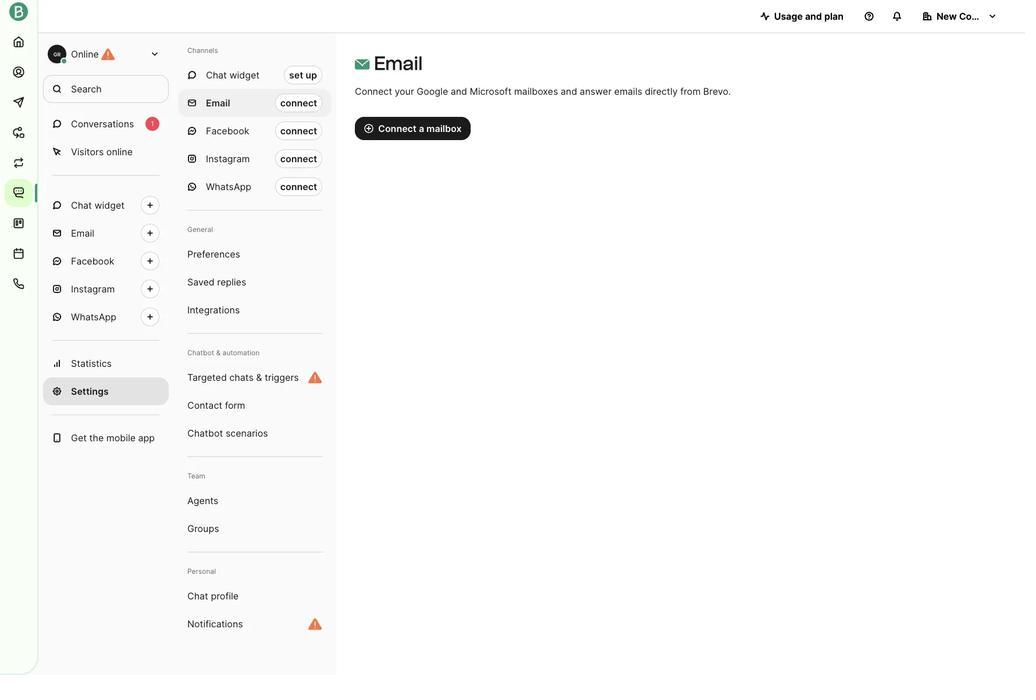 Task type: locate. For each thing, give the bounding box(es) containing it.
email down channels
[[206, 97, 230, 109]]

chat widget up email link at the top of the page
[[71, 200, 125, 211]]

and right the "google"
[[451, 86, 468, 97]]

0 horizontal spatial widget
[[95, 200, 125, 211]]

chat widget link
[[43, 192, 169, 219]]

set
[[289, 69, 304, 81]]

usage and plan
[[775, 10, 844, 22]]

and left answer
[[561, 86, 578, 97]]

& left automation
[[216, 349, 221, 357]]

and left plan
[[806, 10, 823, 22]]

online
[[106, 146, 133, 158]]

0 vertical spatial chatbot
[[187, 349, 214, 357]]

4 connect from the top
[[280, 181, 317, 193]]

statistics link
[[43, 350, 169, 378]]

1 vertical spatial chat
[[71, 200, 92, 211]]

new
[[937, 10, 958, 22]]

1 horizontal spatial &
[[256, 372, 262, 384]]

whatsapp down 'instagram' link
[[71, 311, 116, 323]]

chat down personal
[[187, 591, 208, 603]]

instagram
[[206, 153, 250, 165], [71, 284, 115, 295]]

conversations
[[71, 118, 134, 130]]

targeted
[[187, 372, 227, 384]]

settings link
[[43, 378, 169, 406]]

2 vertical spatial email
[[71, 228, 94, 239]]

1 connect from the top
[[280, 97, 317, 109]]

connect for facebook
[[280, 125, 317, 137]]

chat profile link
[[178, 583, 332, 611]]

chat widget
[[206, 69, 260, 81], [71, 200, 125, 211]]

1 vertical spatial facebook
[[71, 256, 114, 267]]

1 vertical spatial chatbot
[[187, 428, 223, 440]]

1 horizontal spatial instagram
[[206, 153, 250, 165]]

0 vertical spatial facebook
[[206, 125, 249, 137]]

contact form link
[[178, 392, 332, 420]]

connect
[[280, 97, 317, 109], [280, 125, 317, 137], [280, 153, 317, 165], [280, 181, 317, 193]]

0 vertical spatial widget
[[230, 69, 260, 81]]

email up the your
[[374, 52, 423, 75]]

get the mobile app
[[71, 433, 155, 444]]

visitors online link
[[43, 138, 169, 166]]

widget
[[230, 69, 260, 81], [95, 200, 125, 211]]

connect for connect your google and microsoft mailboxes and answer emails directly from brevo.
[[355, 86, 392, 97]]

notifications
[[187, 619, 243, 631]]

chatbot down contact
[[187, 428, 223, 440]]

1 vertical spatial &
[[256, 372, 262, 384]]

2 horizontal spatial and
[[806, 10, 823, 22]]

scenarios
[[226, 428, 268, 440]]

agents link
[[178, 487, 332, 515]]

chatbot up 'targeted'
[[187, 349, 214, 357]]

facebook link
[[43, 247, 169, 275]]

chat profile
[[187, 591, 239, 603]]

chat widget down channels
[[206, 69, 260, 81]]

chat down channels
[[206, 69, 227, 81]]

1 horizontal spatial whatsapp
[[206, 181, 252, 193]]

and
[[806, 10, 823, 22], [451, 86, 468, 97], [561, 86, 578, 97]]

your
[[395, 86, 414, 97]]

connect down email image
[[355, 86, 392, 97]]

email up facebook link
[[71, 228, 94, 239]]

chats
[[230, 372, 254, 384]]

1 horizontal spatial chat widget
[[206, 69, 260, 81]]

widget left set
[[230, 69, 260, 81]]

widget up email link at the top of the page
[[95, 200, 125, 211]]

connect a mailbox link
[[355, 117, 471, 140]]

email
[[374, 52, 423, 75], [206, 97, 230, 109], [71, 228, 94, 239]]

1 vertical spatial whatsapp
[[71, 311, 116, 323]]

1 vertical spatial connect
[[378, 123, 417, 134]]

new company
[[937, 10, 1003, 22]]

connect left a
[[378, 123, 417, 134]]

the
[[89, 433, 104, 444]]

company
[[960, 10, 1003, 22]]

facebook
[[206, 125, 249, 137], [71, 256, 114, 267]]

2 chatbot from the top
[[187, 428, 223, 440]]

1 horizontal spatial email
[[206, 97, 230, 109]]

preferences link
[[178, 240, 332, 268]]

0 horizontal spatial and
[[451, 86, 468, 97]]

form
[[225, 400, 245, 412]]

1 horizontal spatial facebook
[[206, 125, 249, 137]]

statistics
[[71, 358, 112, 370]]

1 vertical spatial chat widget
[[71, 200, 125, 211]]

1 vertical spatial email
[[206, 97, 230, 109]]

chat up email link at the top of the page
[[71, 200, 92, 211]]

2 connect from the top
[[280, 125, 317, 137]]

1 horizontal spatial widget
[[230, 69, 260, 81]]

get the mobile app link
[[43, 424, 169, 452]]

connect for whatsapp
[[280, 181, 317, 193]]

1 horizontal spatial and
[[561, 86, 578, 97]]

search
[[71, 83, 102, 95]]

whatsapp
[[206, 181, 252, 193], [71, 311, 116, 323]]

0 vertical spatial email
[[374, 52, 423, 75]]

mobile
[[106, 433, 136, 444]]

targeted chats & triggers
[[187, 372, 299, 384]]

0 horizontal spatial email
[[71, 228, 94, 239]]

connect
[[355, 86, 392, 97], [378, 123, 417, 134]]

1 chatbot from the top
[[187, 349, 214, 357]]

saved replies link
[[178, 268, 332, 296]]

new company button
[[914, 5, 1007, 28]]

1 vertical spatial instagram
[[71, 284, 115, 295]]

chatbot
[[187, 349, 214, 357], [187, 428, 223, 440]]

&
[[216, 349, 221, 357], [256, 372, 262, 384]]

preferences
[[187, 249, 240, 260]]

integrations link
[[178, 296, 332, 324]]

targeted chats & triggers link
[[178, 364, 332, 392]]

visitors
[[71, 146, 104, 158]]

chat
[[206, 69, 227, 81], [71, 200, 92, 211], [187, 591, 208, 603]]

whatsapp up general
[[206, 181, 252, 193]]

from
[[681, 86, 701, 97]]

0 vertical spatial connect
[[355, 86, 392, 97]]

0 vertical spatial &
[[216, 349, 221, 357]]

3 connect from the top
[[280, 153, 317, 165]]

0 horizontal spatial instagram
[[71, 284, 115, 295]]

& right chats
[[256, 372, 262, 384]]

saved
[[187, 277, 215, 288]]



Task type: describe. For each thing, give the bounding box(es) containing it.
0 vertical spatial chat
[[206, 69, 227, 81]]

plan
[[825, 10, 844, 22]]

profile
[[211, 591, 239, 603]]

2 horizontal spatial email
[[374, 52, 423, 75]]

0 horizontal spatial facebook
[[71, 256, 114, 267]]

chatbot for chatbot & automation
[[187, 349, 214, 357]]

chatbot scenarios
[[187, 428, 268, 440]]

groups
[[187, 523, 219, 535]]

online
[[71, 48, 99, 60]]

up
[[306, 69, 317, 81]]

usage
[[775, 10, 803, 22]]

mailbox
[[427, 123, 462, 134]]

connect for connect a mailbox
[[378, 123, 417, 134]]

and inside button
[[806, 10, 823, 22]]

replies
[[217, 277, 246, 288]]

0 vertical spatial chat widget
[[206, 69, 260, 81]]

automation
[[223, 349, 260, 357]]

connect a mailbox
[[378, 123, 462, 134]]

instagram link
[[43, 275, 169, 303]]

0 horizontal spatial chat widget
[[71, 200, 125, 211]]

usage and plan button
[[751, 5, 853, 28]]

0 vertical spatial whatsapp
[[206, 181, 252, 193]]

chatbot & automation
[[187, 349, 260, 357]]

0 horizontal spatial &
[[216, 349, 221, 357]]

2 vertical spatial chat
[[187, 591, 208, 603]]

google
[[417, 86, 448, 97]]

connect your google and microsoft mailboxes and answer emails directly from brevo.
[[355, 86, 732, 97]]

answer
[[580, 86, 612, 97]]

settings
[[71, 386, 109, 398]]

set up
[[289, 69, 317, 81]]

chatbot for chatbot scenarios
[[187, 428, 223, 440]]

search link
[[43, 75, 169, 103]]

a
[[419, 123, 424, 134]]

connect for instagram
[[280, 153, 317, 165]]

notifications link
[[178, 611, 332, 639]]

mailboxes
[[514, 86, 558, 97]]

channels
[[187, 46, 218, 55]]

1 vertical spatial widget
[[95, 200, 125, 211]]

groups link
[[178, 515, 332, 543]]

contact form
[[187, 400, 245, 412]]

integrations
[[187, 304, 240, 316]]

get
[[71, 433, 87, 444]]

0 horizontal spatial whatsapp
[[71, 311, 116, 323]]

whatsapp link
[[43, 303, 169, 331]]

general
[[187, 225, 213, 234]]

saved replies
[[187, 277, 246, 288]]

agents
[[187, 495, 218, 507]]

directly
[[645, 86, 678, 97]]

chatbot scenarios link
[[178, 420, 332, 448]]

brevo.
[[704, 86, 732, 97]]

app
[[138, 433, 155, 444]]

emails
[[615, 86, 643, 97]]

personal
[[187, 568, 216, 576]]

gr
[[53, 51, 61, 57]]

0 vertical spatial instagram
[[206, 153, 250, 165]]

triggers
[[265, 372, 299, 384]]

email link
[[43, 219, 169, 247]]

team
[[187, 472, 205, 481]]

connect for email
[[280, 97, 317, 109]]

microsoft
[[470, 86, 512, 97]]

contact
[[187, 400, 222, 412]]

1
[[151, 119, 154, 128]]

visitors online
[[71, 146, 133, 158]]

email image
[[355, 57, 370, 72]]



Task type: vqa. For each thing, say whether or not it's contained in the screenshot.
breeze,
no



